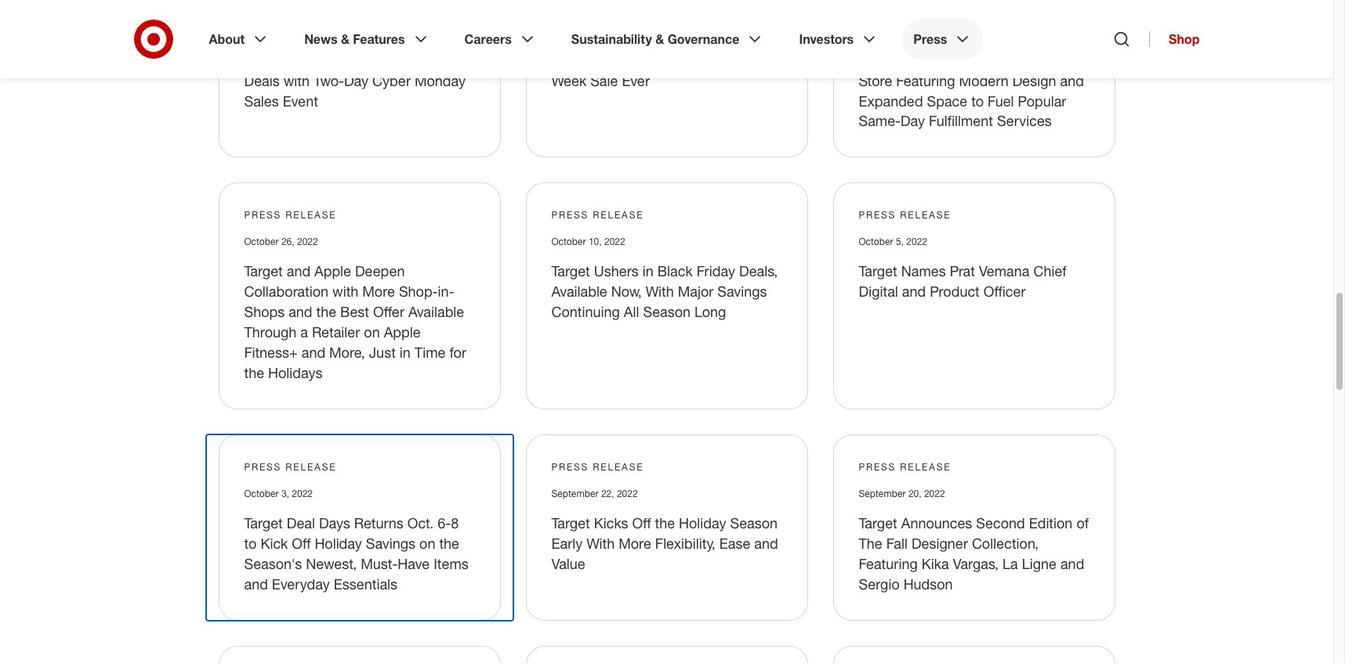 Task type: describe. For each thing, give the bounding box(es) containing it.
la
[[1003, 556, 1018, 573]]

target kicks off the holiday season early with more flexibility, ease and value
[[551, 515, 778, 573]]

collaboration
[[244, 283, 328, 301]]

sustainability & governance link
[[560, 19, 776, 60]]

new
[[951, 51, 979, 69]]

week
[[551, 72, 587, 89]]

november 25, 2022
[[244, 25, 327, 36]]

3,
[[281, 489, 289, 500]]

8
[[451, 515, 459, 533]]

shop link
[[1149, 31, 1200, 47]]

in-
[[438, 283, 454, 301]]

fulfillment
[[929, 112, 993, 130]]

target deal days returns oct. 6-8 to kick off holiday savings on the season's newest, must-have items and everyday essentials link
[[244, 515, 469, 594]]

october 5, 2022
[[859, 236, 927, 248]]

investors
[[799, 31, 854, 47]]

shops
[[244, 304, 285, 321]]

on inside target deal days returns oct. 6-8 to kick off holiday savings on the season's newest, must-have items and everyday essentials
[[419, 536, 435, 553]]

sales
[[244, 92, 279, 109]]

target announces hot holiday deals with two-day cyber monday sales event
[[244, 51, 466, 109]]

the inside target kicks off the holiday season early with more flexibility, ease and value
[[655, 515, 675, 533]]

press link
[[902, 19, 983, 60]]

with inside target kicks off the holiday season early with more flexibility, ease and value
[[587, 536, 615, 553]]

essentials
[[334, 576, 397, 594]]

october for target names prat vemana chief digital and product officer
[[859, 236, 893, 248]]

target debuts new larger-format store featuring modern design and expanded space to fuel popular same-day fulfillment services link
[[859, 51, 1084, 130]]

20,
[[908, 489, 922, 500]]

all
[[624, 304, 639, 321]]

and inside target announces second edition of the fall designer collection, featuring kika vargas, la ligne and sergio hudson
[[1061, 556, 1084, 573]]

26,
[[281, 236, 294, 248]]

and inside target kicks off the holiday season early with more flexibility, ease and value
[[754, 536, 778, 553]]

sustainability & governance
[[571, 31, 740, 47]]

popular
[[1018, 92, 1066, 109]]

time
[[415, 344, 446, 362]]

target for target and apple deepen collaboration with more shop-in- shops and the best offer available through a retailer on apple fitness+ and more, just in time for the holidays
[[244, 263, 283, 280]]

design
[[1013, 72, 1056, 89]]

the up retailer
[[316, 304, 336, 321]]

10, for october
[[589, 236, 602, 248]]

best
[[340, 304, 369, 321]]

target for target announces hot holiday deals with two-day cyber monday sales event
[[244, 51, 283, 69]]

expanded
[[859, 92, 923, 109]]

with inside target ushers in black friday deals, available now, with major savings continuing all season long
[[646, 283, 674, 301]]

september for announces
[[859, 489, 906, 500]]

target ushers in black friday deals, available now, with major savings continuing all season long link
[[551, 263, 778, 321]]

in inside target and apple deepen collaboration with more shop-in- shops and the best offer available through a retailer on apple fitness+ and more, just in time for the holidays
[[400, 344, 411, 362]]

fall
[[886, 536, 908, 553]]

savings inside target deal days returns oct. 6-8 to kick off holiday savings on the season's newest, must-have items and everyday essentials
[[366, 536, 416, 553]]

sergio
[[859, 576, 900, 594]]

ever
[[622, 72, 650, 89]]

target for target kicks off the holiday season early with more flexibility, ease and value
[[551, 515, 590, 533]]

press release for ushers
[[551, 210, 644, 221]]

deepen
[[355, 263, 405, 280]]

now,
[[611, 283, 642, 301]]

target debuts new larger-format store featuring modern design and expanded space to fuel popular same-day fulfillment services
[[859, 51, 1084, 130]]

deals,
[[739, 263, 778, 280]]

2022 right 25,
[[306, 25, 327, 36]]

news & features
[[304, 31, 405, 47]]

2022 for deal
[[292, 489, 313, 500]]

a
[[301, 324, 308, 341]]

press for target ushers in black friday deals, available now, with major savings continuing all season long
[[551, 210, 589, 221]]

news
[[304, 31, 337, 47]]

target names prat vemana chief digital and product officer link
[[859, 263, 1067, 301]]

press for target announces second edition of the fall designer collection, featuring kika vargas, la ligne and sergio hudson
[[859, 462, 896, 474]]

target for target ushers in black friday deals, available now, with major savings continuing all season long
[[551, 263, 590, 280]]

target names prat vemana chief digital and product officer
[[859, 263, 1067, 301]]

chief
[[1033, 263, 1067, 280]]

newest,
[[306, 556, 357, 573]]

more inside target kicks off the holiday season early with more flexibility, ease and value
[[619, 536, 651, 553]]

sustainability
[[571, 31, 652, 47]]

in inside target ushers in black friday deals, available now, with major savings continuing all season long
[[643, 263, 654, 280]]

more inside target and apple deepen collaboration with more shop-in- shops and the best offer available through a retailer on apple fitness+ and more, just in time for the holidays
[[362, 283, 395, 301]]

featuring inside target debuts new larger-format store featuring modern design and expanded space to fuel popular same-day fulfillment services
[[896, 72, 955, 89]]

22,
[[601, 489, 614, 500]]

2022 for ushers
[[604, 236, 625, 248]]

and inside target debuts new larger-format store featuring modern design and expanded space to fuel popular same-day fulfillment services
[[1060, 72, 1084, 89]]

prat
[[950, 263, 975, 280]]

october 26, 2022
[[244, 236, 318, 248]]

target ushers in black friday deals, available now, with major savings continuing all season long
[[551, 263, 778, 321]]

target unveils biggest black friday week sale ever
[[551, 51, 774, 89]]

holiday inside target announces hot holiday deals with two-day cyber monday sales event
[[388, 51, 436, 69]]

season's
[[244, 556, 302, 573]]

to inside target debuts new larger-format store featuring modern design and expanded space to fuel popular same-day fulfillment services
[[971, 92, 984, 109]]

black for in
[[658, 263, 693, 280]]

larger-
[[983, 51, 1029, 69]]

fitness+
[[244, 344, 298, 362]]

september for kicks
[[551, 489, 599, 500]]

5,
[[896, 236, 904, 248]]

deal
[[287, 515, 315, 533]]

season inside target ushers in black friday deals, available now, with major savings continuing all season long
[[643, 304, 691, 321]]

2022 for names
[[906, 236, 927, 248]]

with for event
[[284, 72, 310, 89]]

black for biggest
[[696, 51, 731, 69]]

target unveils biggest black friday week sale ever link
[[551, 51, 774, 89]]

release for kicks
[[593, 462, 644, 474]]

press release for deal
[[244, 462, 337, 474]]

debuts
[[901, 51, 947, 69]]

space
[[927, 92, 967, 109]]

store
[[859, 72, 892, 89]]

fuel
[[988, 92, 1014, 109]]

2022 up the debuts
[[921, 25, 942, 36]]

release for ushers
[[593, 210, 644, 221]]

continuing
[[551, 304, 620, 321]]

holiday inside target deal days returns oct. 6-8 to kick off holiday savings on the season's newest, must-have items and everyday essentials
[[315, 536, 362, 553]]

november 10, 2022
[[859, 25, 942, 36]]

designer
[[912, 536, 968, 553]]

hudson
[[904, 576, 953, 594]]

kicks
[[594, 515, 628, 533]]

2022 for announces
[[924, 489, 945, 500]]

careers link
[[454, 19, 548, 60]]

of
[[1077, 515, 1089, 533]]



Task type: vqa. For each thing, say whether or not it's contained in the screenshot.
middle 'Go To Bio' Link
no



Task type: locate. For each thing, give the bounding box(es) containing it.
1 horizontal spatial in
[[643, 263, 654, 280]]

and inside target deal days returns oct. 6-8 to kick off holiday savings on the season's newest, must-have items and everyday essentials
[[244, 576, 268, 594]]

savings inside target ushers in black friday deals, available now, with major savings continuing all season long
[[717, 283, 767, 301]]

2 vertical spatial holiday
[[315, 536, 362, 553]]

press up the debuts
[[913, 31, 947, 47]]

release for deal
[[286, 462, 337, 474]]

with up 'best'
[[332, 283, 359, 301]]

holidays
[[268, 365, 322, 382]]

savings
[[717, 283, 767, 301], [366, 536, 416, 553]]

more down deepen
[[362, 283, 395, 301]]

careers
[[465, 31, 512, 47]]

press up october 5, 2022
[[859, 210, 896, 221]]

about link
[[198, 19, 281, 60]]

savings up must-
[[366, 536, 416, 553]]

holiday inside target kicks off the holiday season early with more flexibility, ease and value
[[679, 515, 726, 533]]

target inside target names prat vemana chief digital and product officer
[[859, 263, 897, 280]]

september 22, 2022
[[551, 489, 638, 500]]

target up collaboration
[[244, 263, 283, 280]]

target inside target debuts new larger-format store featuring modern design and expanded space to fuel popular same-day fulfillment services
[[859, 51, 897, 69]]

release up 3,
[[286, 462, 337, 474]]

the
[[859, 536, 882, 553]]

holiday up flexibility,
[[679, 515, 726, 533]]

0 horizontal spatial november
[[244, 25, 288, 36]]

black inside target unveils biggest black friday week sale ever
[[696, 51, 731, 69]]

release up october 10, 2022
[[593, 210, 644, 221]]

0 horizontal spatial day
[[344, 72, 368, 89]]

and inside target names prat vemana chief digital and product officer
[[902, 283, 926, 301]]

collection,
[[972, 536, 1039, 553]]

1 horizontal spatial black
[[696, 51, 731, 69]]

october for target deal days returns oct. 6-8 to kick off holiday savings on the season's newest, must-have items and everyday essentials
[[244, 489, 279, 500]]

officer
[[984, 283, 1026, 301]]

0 vertical spatial announces
[[287, 51, 358, 69]]

october for target and apple deepen collaboration with more shop-in- shops and the best offer available through a retailer on apple fitness+ and more, just in time for the holidays
[[244, 236, 279, 248]]

0 vertical spatial friday
[[735, 51, 774, 69]]

press release up 5,
[[859, 210, 951, 221]]

ligne
[[1022, 556, 1057, 573]]

apple
[[314, 263, 351, 280], [384, 324, 421, 341]]

in right just
[[400, 344, 411, 362]]

october left 3,
[[244, 489, 279, 500]]

press for target names prat vemana chief digital and product officer
[[859, 210, 896, 221]]

0 horizontal spatial off
[[292, 536, 311, 553]]

cyber
[[372, 72, 411, 89]]

holiday
[[388, 51, 436, 69], [679, 515, 726, 533], [315, 536, 362, 553]]

items
[[434, 556, 469, 573]]

features
[[353, 31, 405, 47]]

target for target debuts new larger-format store featuring modern design and expanded space to fuel popular same-day fulfillment services
[[859, 51, 897, 69]]

1 vertical spatial savings
[[366, 536, 416, 553]]

1 horizontal spatial savings
[[717, 283, 767, 301]]

target inside target announces hot holiday deals with two-day cyber monday sales event
[[244, 51, 283, 69]]

release for announces
[[900, 462, 951, 474]]

10, up ushers
[[589, 236, 602, 248]]

0 horizontal spatial with
[[284, 72, 310, 89]]

target and apple deepen collaboration with more shop-in- shops and the best offer available through a retailer on apple fitness+ and more, just in time for the holidays
[[244, 263, 466, 382]]

to
[[971, 92, 984, 109], [244, 536, 257, 553]]

1 vertical spatial 10,
[[589, 236, 602, 248]]

target announces hot holiday deals with two-day cyber monday sales event link
[[244, 51, 466, 109]]

release up 5,
[[900, 210, 951, 221]]

announces up designer
[[901, 515, 972, 533]]

october left 5,
[[859, 236, 893, 248]]

kick
[[261, 536, 288, 553]]

0 vertical spatial season
[[643, 304, 691, 321]]

0 horizontal spatial more
[[362, 283, 395, 301]]

unveils
[[594, 51, 640, 69]]

press release up september 22, 2022
[[551, 462, 644, 474]]

press for target and apple deepen collaboration with more shop-in- shops and the best offer available through a retailer on apple fitness+ and more, just in time for the holidays
[[244, 210, 282, 221]]

0 horizontal spatial &
[[341, 31, 350, 47]]

3 november from the left
[[859, 25, 903, 36]]

product
[[930, 283, 980, 301]]

press release up september 20, 2022
[[859, 462, 951, 474]]

available down in-
[[408, 304, 464, 321]]

0 horizontal spatial with
[[587, 536, 615, 553]]

& for sustainability
[[655, 31, 664, 47]]

1 horizontal spatial day
[[901, 112, 925, 130]]

november for debuts
[[859, 25, 903, 36]]

deals
[[244, 72, 280, 89]]

1 vertical spatial off
[[292, 536, 311, 553]]

hot
[[362, 51, 384, 69]]

november left 17,
[[551, 25, 595, 36]]

announces inside target announces hot holiday deals with two-day cyber monday sales event
[[287, 51, 358, 69]]

10, for november
[[905, 25, 918, 36]]

release for names
[[900, 210, 951, 221]]

1 september from the left
[[551, 489, 599, 500]]

just
[[369, 344, 396, 362]]

season up ease
[[730, 515, 778, 533]]

2022 right 26, on the left top
[[297, 236, 318, 248]]

and up collaboration
[[287, 263, 310, 280]]

0 vertical spatial with
[[284, 72, 310, 89]]

25,
[[291, 25, 304, 36]]

1 vertical spatial in
[[400, 344, 411, 362]]

1 horizontal spatial with
[[332, 283, 359, 301]]

black down governance on the top of the page
[[696, 51, 731, 69]]

november 17, 2022
[[551, 25, 635, 36]]

& for news
[[341, 31, 350, 47]]

2022
[[306, 25, 327, 36], [614, 25, 635, 36], [921, 25, 942, 36], [297, 236, 318, 248], [604, 236, 625, 248], [906, 236, 927, 248], [292, 489, 313, 500], [617, 489, 638, 500], [924, 489, 945, 500]]

vargas,
[[953, 556, 999, 573]]

press up october 10, 2022
[[551, 210, 589, 221]]

1 horizontal spatial to
[[971, 92, 984, 109]]

governance
[[668, 31, 740, 47]]

oct.
[[407, 515, 434, 533]]

target inside target and apple deepen collaboration with more shop-in- shops and the best offer available through a retailer on apple fitness+ and more, just in time for the holidays
[[244, 263, 283, 280]]

0 horizontal spatial season
[[643, 304, 691, 321]]

october 10, 2022
[[551, 236, 625, 248]]

press release up 26, on the left top
[[244, 210, 337, 221]]

1 vertical spatial with
[[332, 283, 359, 301]]

day down hot
[[344, 72, 368, 89]]

target for target deal days returns oct. 6-8 to kick off holiday savings on the season's newest, must-have items and everyday essentials
[[244, 515, 283, 533]]

target up the at bottom right
[[859, 515, 897, 533]]

0 horizontal spatial announces
[[287, 51, 358, 69]]

october for target ushers in black friday deals, available now, with major savings continuing all season long
[[551, 236, 586, 248]]

returns
[[354, 515, 404, 533]]

season inside target kicks off the holiday season early with more flexibility, ease and value
[[730, 515, 778, 533]]

& right news
[[341, 31, 350, 47]]

press release for announces
[[859, 462, 951, 474]]

1 vertical spatial more
[[619, 536, 651, 553]]

1 vertical spatial to
[[244, 536, 257, 553]]

november for unveils
[[551, 25, 595, 36]]

and right ease
[[754, 536, 778, 553]]

0 vertical spatial savings
[[717, 283, 767, 301]]

target inside target unveils biggest black friday week sale ever
[[551, 51, 590, 69]]

everyday
[[272, 576, 330, 594]]

ease
[[719, 536, 750, 553]]

through
[[244, 324, 297, 341]]

day inside target announces hot holiday deals with two-day cyber monday sales event
[[344, 72, 368, 89]]

more
[[362, 283, 395, 301], [619, 536, 651, 553]]

on up just
[[364, 324, 380, 341]]

0 vertical spatial featuring
[[896, 72, 955, 89]]

with inside target and apple deepen collaboration with more shop-in- shops and the best offer available through a retailer on apple fitness+ and more, just in time for the holidays
[[332, 283, 359, 301]]

target up "deals"
[[244, 51, 283, 69]]

off down deal on the left bottom
[[292, 536, 311, 553]]

more,
[[329, 344, 365, 362]]

and down 'season's'
[[244, 576, 268, 594]]

target down october 10, 2022
[[551, 263, 590, 280]]

0 horizontal spatial in
[[400, 344, 411, 362]]

1 vertical spatial apple
[[384, 324, 421, 341]]

release up 26, on the left top
[[286, 210, 337, 221]]

press
[[913, 31, 947, 47], [244, 210, 282, 221], [551, 210, 589, 221], [859, 210, 896, 221], [244, 462, 282, 474], [551, 462, 589, 474], [859, 462, 896, 474]]

target announces second edition of the fall designer collection, featuring kika vargas, la ligne and sergio hudson
[[859, 515, 1089, 594]]

friday up the major
[[697, 263, 735, 280]]

friday inside target unveils biggest black friday week sale ever
[[735, 51, 774, 69]]

to left kick
[[244, 536, 257, 553]]

2 & from the left
[[655, 31, 664, 47]]

2 november from the left
[[551, 25, 595, 36]]

featuring down fall
[[859, 556, 918, 573]]

available inside target ushers in black friday deals, available now, with major savings continuing all season long
[[551, 283, 607, 301]]

black up the major
[[658, 263, 693, 280]]

2022 right 5,
[[906, 236, 927, 248]]

1 november from the left
[[244, 25, 288, 36]]

holiday up cyber
[[388, 51, 436, 69]]

1 horizontal spatial november
[[551, 25, 595, 36]]

on inside target and apple deepen collaboration with more shop-in- shops and the best offer available through a retailer on apple fitness+ and more, just in time for the holidays
[[364, 324, 380, 341]]

press up september 22, 2022
[[551, 462, 589, 474]]

target up early
[[551, 515, 590, 533]]

friday for target ushers in black friday deals, available now, with major savings continuing all season long
[[697, 263, 735, 280]]

2022 for and
[[297, 236, 318, 248]]

target up kick
[[244, 515, 283, 533]]

shop
[[1169, 31, 1200, 47]]

release for and
[[286, 210, 337, 221]]

target for target announces second edition of the fall designer collection, featuring kika vargas, la ligne and sergio hudson
[[859, 515, 897, 533]]

1 vertical spatial black
[[658, 263, 693, 280]]

offer
[[373, 304, 404, 321]]

with inside target announces hot holiday deals with two-day cyber monday sales event
[[284, 72, 310, 89]]

2022 right 17,
[[614, 25, 635, 36]]

the up items
[[439, 536, 459, 553]]

press release up october 10, 2022
[[551, 210, 644, 221]]

0 vertical spatial on
[[364, 324, 380, 341]]

target kicks off the holiday season early with more flexibility, ease and value link
[[551, 515, 778, 573]]

1 horizontal spatial more
[[619, 536, 651, 553]]

2022 right 3,
[[292, 489, 313, 500]]

off inside target kicks off the holiday season early with more flexibility, ease and value
[[632, 515, 651, 533]]

press for target deal days returns oct. 6-8 to kick off holiday savings on the season's newest, must-have items and everyday essentials
[[244, 462, 282, 474]]

0 vertical spatial day
[[344, 72, 368, 89]]

1 vertical spatial holiday
[[679, 515, 726, 533]]

day inside target debuts new larger-format store featuring modern design and expanded space to fuel popular same-day fulfillment services
[[901, 112, 925, 130]]

1 horizontal spatial off
[[632, 515, 651, 533]]

with right now, at the top
[[646, 283, 674, 301]]

target inside target deal days returns oct. 6-8 to kick off holiday savings on the season's newest, must-have items and everyday essentials
[[244, 515, 283, 533]]

1 horizontal spatial announces
[[901, 515, 972, 533]]

september left 22,
[[551, 489, 599, 500]]

digital
[[859, 283, 898, 301]]

2 horizontal spatial november
[[859, 25, 903, 36]]

press up september 20, 2022
[[859, 462, 896, 474]]

1 horizontal spatial apple
[[384, 324, 421, 341]]

with up event
[[284, 72, 310, 89]]

and down names
[[902, 283, 926, 301]]

release
[[286, 210, 337, 221], [593, 210, 644, 221], [900, 210, 951, 221], [286, 462, 337, 474], [593, 462, 644, 474], [900, 462, 951, 474]]

0 horizontal spatial on
[[364, 324, 380, 341]]

black inside target ushers in black friday deals, available now, with major savings continuing all season long
[[658, 263, 693, 280]]

retailer
[[312, 324, 360, 341]]

to inside target deal days returns oct. 6-8 to kick off holiday savings on the season's newest, must-have items and everyday essentials
[[244, 536, 257, 553]]

edition
[[1029, 515, 1073, 533]]

2022 up ushers
[[604, 236, 625, 248]]

1 horizontal spatial with
[[646, 283, 674, 301]]

major
[[678, 283, 714, 301]]

&
[[341, 31, 350, 47], [655, 31, 664, 47]]

0 horizontal spatial available
[[408, 304, 464, 321]]

in right ushers
[[643, 263, 654, 280]]

featuring down the debuts
[[896, 72, 955, 89]]

0 horizontal spatial september
[[551, 489, 599, 500]]

and up a
[[289, 304, 312, 321]]

target inside target ushers in black friday deals, available now, with major savings continuing all season long
[[551, 263, 590, 280]]

1 vertical spatial available
[[408, 304, 464, 321]]

1 horizontal spatial holiday
[[388, 51, 436, 69]]

off inside target deal days returns oct. 6-8 to kick off holiday savings on the season's newest, must-have items and everyday essentials
[[292, 536, 311, 553]]

november up the store
[[859, 25, 903, 36]]

17,
[[598, 25, 611, 36]]

event
[[283, 92, 318, 109]]

0 horizontal spatial 10,
[[589, 236, 602, 248]]

0 horizontal spatial savings
[[366, 536, 416, 553]]

october
[[244, 236, 279, 248], [551, 236, 586, 248], [859, 236, 893, 248], [244, 489, 279, 500]]

0 vertical spatial in
[[643, 263, 654, 280]]

press release
[[244, 210, 337, 221], [551, 210, 644, 221], [859, 210, 951, 221], [244, 462, 337, 474], [551, 462, 644, 474], [859, 462, 951, 474]]

0 horizontal spatial to
[[244, 536, 257, 553]]

featuring inside target announces second edition of the fall designer collection, featuring kika vargas, la ligne and sergio hudson
[[859, 556, 918, 573]]

target up the week
[[551, 51, 590, 69]]

1 vertical spatial day
[[901, 112, 925, 130]]

black
[[696, 51, 731, 69], [658, 263, 693, 280]]

target inside target announces second edition of the fall designer collection, featuring kika vargas, la ligne and sergio hudson
[[859, 515, 897, 533]]

in
[[643, 263, 654, 280], [400, 344, 411, 362]]

1 vertical spatial with
[[587, 536, 615, 553]]

press for target kicks off the holiday season early with more flexibility, ease and value
[[551, 462, 589, 474]]

and right ligne
[[1061, 556, 1084, 573]]

0 vertical spatial holiday
[[388, 51, 436, 69]]

september left 20,
[[859, 489, 906, 500]]

two-
[[314, 72, 344, 89]]

kika
[[922, 556, 949, 573]]

press release for and
[[244, 210, 337, 221]]

available up continuing
[[551, 283, 607, 301]]

value
[[551, 556, 585, 573]]

0 vertical spatial to
[[971, 92, 984, 109]]

0 vertical spatial available
[[551, 283, 607, 301]]

1 horizontal spatial &
[[655, 31, 664, 47]]

monday
[[415, 72, 466, 89]]

press release for kicks
[[551, 462, 644, 474]]

2 september from the left
[[859, 489, 906, 500]]

friday inside target ushers in black friday deals, available now, with major savings continuing all season long
[[697, 263, 735, 280]]

0 vertical spatial more
[[362, 283, 395, 301]]

day down expanded
[[901, 112, 925, 130]]

apple up 'best'
[[314, 263, 351, 280]]

& up biggest
[[655, 31, 664, 47]]

target up the store
[[859, 51, 897, 69]]

to down modern
[[971, 92, 984, 109]]

0 horizontal spatial black
[[658, 263, 693, 280]]

apple down offer
[[384, 324, 421, 341]]

format
[[1029, 51, 1073, 69]]

2022 for kicks
[[617, 489, 638, 500]]

second
[[976, 515, 1025, 533]]

0 vertical spatial with
[[646, 283, 674, 301]]

the up flexibility,
[[655, 515, 675, 533]]

0 horizontal spatial apple
[[314, 263, 351, 280]]

october left 26, on the left top
[[244, 236, 279, 248]]

november for announces
[[244, 25, 288, 36]]

and down a
[[302, 344, 325, 362]]

vemana
[[979, 263, 1030, 280]]

1 horizontal spatial 10,
[[905, 25, 918, 36]]

1 horizontal spatial september
[[859, 489, 906, 500]]

2022 right 20,
[[924, 489, 945, 500]]

6-
[[438, 515, 451, 533]]

the inside target deal days returns oct. 6-8 to kick off holiday savings on the season's newest, must-have items and everyday essentials
[[439, 536, 459, 553]]

news & features link
[[293, 19, 441, 60]]

services
[[997, 112, 1052, 130]]

target for target unveils biggest black friday week sale ever
[[551, 51, 590, 69]]

0 vertical spatial 10,
[[905, 25, 918, 36]]

0 vertical spatial apple
[[314, 263, 351, 280]]

1 horizontal spatial season
[[730, 515, 778, 533]]

announces for two-
[[287, 51, 358, 69]]

more down kicks on the bottom of the page
[[619, 536, 651, 553]]

press up october 26, 2022
[[244, 210, 282, 221]]

days
[[319, 515, 350, 533]]

target for target names prat vemana chief digital and product officer
[[859, 263, 897, 280]]

with down kicks on the bottom of the page
[[587, 536, 615, 553]]

available inside target and apple deepen collaboration with more shop-in- shops and the best offer available through a retailer on apple fitness+ and more, just in time for the holidays
[[408, 304, 464, 321]]

press up october 3, 2022
[[244, 462, 282, 474]]

1 horizontal spatial available
[[551, 283, 607, 301]]

shop-
[[399, 283, 438, 301]]

target up the digital
[[859, 263, 897, 280]]

november left 25,
[[244, 25, 288, 36]]

announces down news
[[287, 51, 358, 69]]

target inside target kicks off the holiday season early with more flexibility, ease and value
[[551, 515, 590, 533]]

the down fitness+
[[244, 365, 264, 382]]

must-
[[361, 556, 398, 573]]

press inside press link
[[913, 31, 947, 47]]

with for the
[[332, 283, 359, 301]]

sale
[[590, 72, 618, 89]]

1 vertical spatial friday
[[697, 263, 735, 280]]

0 vertical spatial off
[[632, 515, 651, 533]]

release up 22,
[[593, 462, 644, 474]]

1 horizontal spatial on
[[419, 536, 435, 553]]

on down oct.
[[419, 536, 435, 553]]

announces for fall
[[901, 515, 972, 533]]

1 vertical spatial season
[[730, 515, 778, 533]]

target deal days returns oct. 6-8 to kick off holiday savings on the season's newest, must-have items and everyday essentials
[[244, 515, 469, 594]]

1 vertical spatial announces
[[901, 515, 972, 533]]

2022 right 22,
[[617, 489, 638, 500]]

0 vertical spatial black
[[696, 51, 731, 69]]

off right kicks on the bottom of the page
[[632, 515, 651, 533]]

friday for target unveils biggest black friday week sale ever
[[735, 51, 774, 69]]

with
[[284, 72, 310, 89], [332, 283, 359, 301]]

friday down governance on the top of the page
[[735, 51, 774, 69]]

release up 20,
[[900, 462, 951, 474]]

10, up the debuts
[[905, 25, 918, 36]]

about
[[209, 31, 245, 47]]

holiday down days
[[315, 536, 362, 553]]

october up continuing
[[551, 236, 586, 248]]

season
[[643, 304, 691, 321], [730, 515, 778, 533]]

1 vertical spatial featuring
[[859, 556, 918, 573]]

season down the major
[[643, 304, 691, 321]]

for
[[450, 344, 466, 362]]

0 horizontal spatial holiday
[[315, 536, 362, 553]]

savings down deals,
[[717, 283, 767, 301]]

announces inside target announces second edition of the fall designer collection, featuring kika vargas, la ligne and sergio hudson
[[901, 515, 972, 533]]

1 & from the left
[[341, 31, 350, 47]]

biggest
[[644, 51, 692, 69]]

1 vertical spatial on
[[419, 536, 435, 553]]

press release up 3,
[[244, 462, 337, 474]]

and down format
[[1060, 72, 1084, 89]]

2 horizontal spatial holiday
[[679, 515, 726, 533]]

press release for names
[[859, 210, 951, 221]]

have
[[398, 556, 430, 573]]



